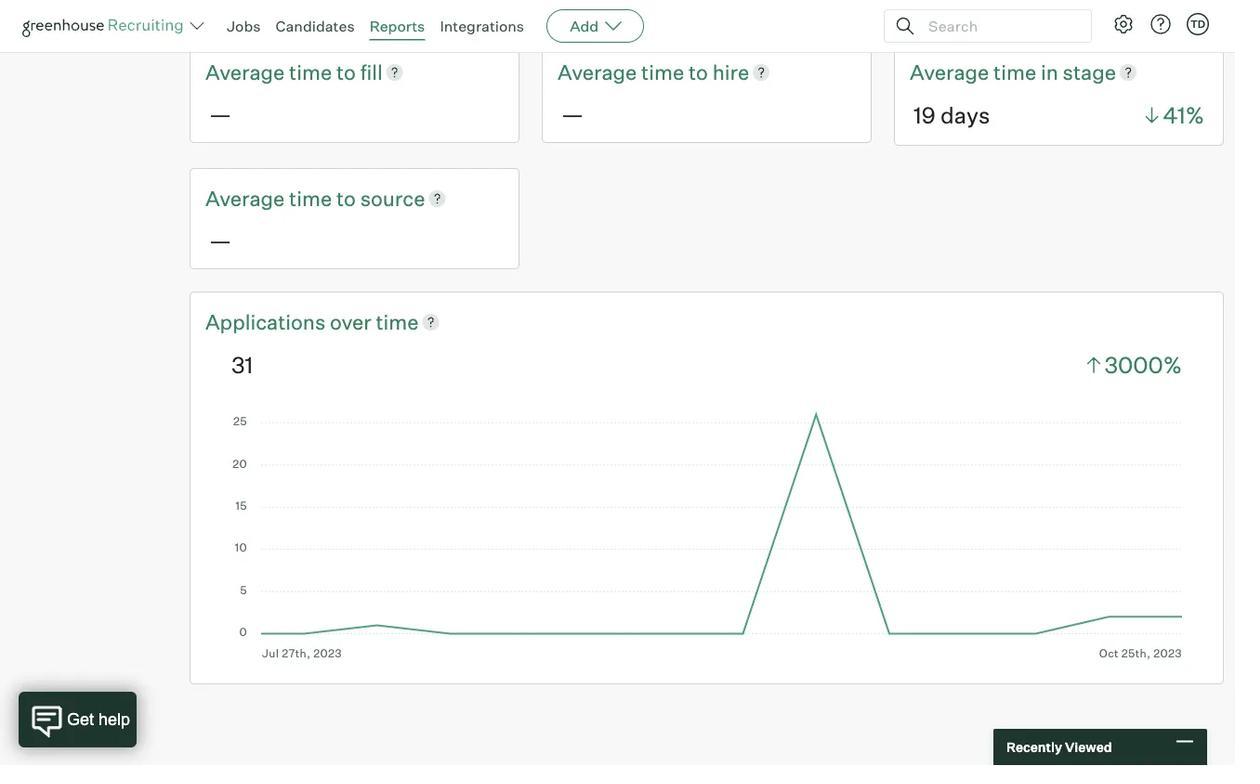 Task type: describe. For each thing, give the bounding box(es) containing it.
hire
[[713, 59, 749, 85]]

time link for hire
[[642, 58, 689, 86]]

candidates link
[[276, 17, 355, 35]]

26,
[[489, 13, 509, 29]]

average for hire
[[558, 59, 637, 85]]

average link for fill
[[205, 58, 289, 86]]

27
[[223, 13, 238, 29]]

1 2023 from the left
[[297, 13, 330, 29]]

25,
[[275, 13, 295, 29]]

time for fill
[[289, 59, 332, 85]]

average time to for source
[[205, 185, 360, 211]]

time for stage
[[994, 59, 1037, 85]]

— for hire
[[561, 100, 584, 128]]

recently viewed
[[1007, 740, 1112, 756]]

oct
[[250, 13, 272, 29]]

average time to for hire
[[558, 59, 713, 85]]

— for source
[[209, 226, 232, 254]]

to for fill
[[336, 59, 356, 85]]

average for stage
[[910, 59, 989, 85]]

Search text field
[[924, 13, 1075, 40]]

time link for source
[[289, 184, 336, 213]]

recently
[[1007, 740, 1063, 756]]

average link for stage
[[910, 58, 994, 86]]

reports link
[[370, 17, 425, 35]]

applications
[[205, 309, 326, 334]]

viewed
[[1065, 740, 1112, 756]]

stage
[[1063, 59, 1116, 85]]

to for hire
[[689, 59, 708, 85]]

source
[[360, 185, 425, 211]]

to left apr
[[397, 13, 410, 29]]

add
[[570, 17, 599, 35]]

average link for hire
[[558, 58, 642, 86]]

1 - from the left
[[241, 13, 247, 29]]

time for source
[[289, 185, 332, 211]]

time link for stage
[[994, 58, 1041, 86]]

19
[[914, 101, 936, 129]]

applications link
[[205, 308, 330, 336]]

3000%
[[1105, 351, 1182, 379]]

28
[[439, 13, 455, 29]]

jul 27 - oct 25, 2023 compared to apr 28 - jul 26, 2023
[[201, 13, 544, 29]]

source link
[[360, 184, 425, 213]]

configure image
[[1113, 13, 1135, 35]]

2 2023 from the left
[[511, 13, 544, 29]]

days
[[941, 101, 990, 129]]

time link right over
[[376, 308, 419, 336]]

average link for source
[[205, 184, 289, 213]]

applications over
[[205, 309, 376, 334]]

2 jul from the left
[[466, 13, 486, 29]]

build report
[[44, 8, 120, 24]]

time right over
[[376, 309, 419, 334]]

jobs
[[227, 17, 261, 35]]

— for fill
[[209, 100, 232, 128]]



Task type: vqa. For each thing, say whether or not it's contained in the screenshot.
the "0" link
no



Task type: locate. For each thing, give the bounding box(es) containing it.
in
[[1041, 59, 1059, 85]]

1 horizontal spatial jul
[[466, 13, 486, 29]]

- right 27
[[241, 13, 247, 29]]

19 days
[[914, 101, 990, 129]]

time left the hire
[[642, 59, 684, 85]]

1 jul from the left
[[201, 13, 220, 29]]

td
[[1191, 18, 1206, 30]]

—
[[209, 100, 232, 128], [561, 100, 584, 128], [209, 226, 232, 254]]

reports
[[370, 17, 425, 35]]

jul
[[201, 13, 220, 29], [466, 13, 486, 29]]

time left in
[[994, 59, 1037, 85]]

to
[[397, 13, 410, 29], [336, 59, 356, 85], [689, 59, 708, 85], [336, 185, 356, 211]]

2023 right 26,
[[511, 13, 544, 29]]

candidates
[[276, 17, 355, 35]]

41%
[[1163, 101, 1205, 129]]

average time in
[[910, 59, 1063, 85]]

2 - from the left
[[458, 13, 464, 29]]

0 horizontal spatial -
[[241, 13, 247, 29]]

over link
[[330, 308, 376, 336]]

in link
[[1041, 58, 1063, 86]]

average for fill
[[205, 59, 285, 85]]

2023 right 25, on the left
[[297, 13, 330, 29]]

1 horizontal spatial -
[[458, 13, 464, 29]]

time link left source link
[[289, 184, 336, 213]]

time link
[[289, 58, 336, 86], [642, 58, 689, 86], [994, 58, 1041, 86], [289, 184, 336, 213], [376, 308, 419, 336]]

jul left 27
[[201, 13, 220, 29]]

2023
[[297, 13, 330, 29], [511, 13, 544, 29]]

to link for hire
[[689, 58, 713, 86]]

greenhouse recruiting image
[[22, 15, 190, 37]]

to for source
[[336, 185, 356, 211]]

hire link
[[713, 58, 749, 86]]

td button
[[1183, 9, 1213, 39]]

over
[[330, 309, 372, 334]]

time left the source
[[289, 185, 332, 211]]

time link down the search text box
[[994, 58, 1041, 86]]

time for hire
[[642, 59, 684, 85]]

td button
[[1187, 13, 1209, 35]]

time link down candidates "link"
[[289, 58, 336, 86]]

time down candidates "link"
[[289, 59, 332, 85]]

integrations
[[440, 17, 524, 35]]

-
[[241, 13, 247, 29], [458, 13, 464, 29]]

apr
[[413, 13, 436, 29]]

integrations link
[[440, 17, 524, 35]]

average link
[[205, 58, 289, 86], [558, 58, 642, 86], [910, 58, 994, 86], [205, 184, 289, 213]]

to left fill
[[336, 59, 356, 85]]

fill link
[[360, 58, 383, 86]]

compared
[[333, 13, 395, 29]]

average time to for fill
[[205, 59, 360, 85]]

add button
[[547, 9, 644, 43]]

xychart image
[[231, 410, 1182, 661]]

to left the hire
[[689, 59, 708, 85]]

to link for source
[[336, 184, 360, 213]]

to link for fill
[[336, 58, 360, 86]]

report
[[78, 8, 120, 24]]

0 horizontal spatial jul
[[201, 13, 220, 29]]

build
[[44, 8, 75, 24]]

build report button
[[22, 0, 141, 33]]

0 horizontal spatial 2023
[[297, 13, 330, 29]]

fill
[[360, 59, 383, 85]]

average for source
[[205, 185, 285, 211]]

jobs link
[[227, 17, 261, 35]]

jul left 26,
[[466, 13, 486, 29]]

to left the source
[[336, 185, 356, 211]]

31
[[231, 351, 253, 379]]

time link left hire link on the top right
[[642, 58, 689, 86]]

to link
[[336, 58, 360, 86], [689, 58, 713, 86], [336, 184, 360, 213]]

average time to
[[205, 59, 360, 85], [558, 59, 713, 85], [205, 185, 360, 211]]

- right 28
[[458, 13, 464, 29]]

1 horizontal spatial 2023
[[511, 13, 544, 29]]

time link for fill
[[289, 58, 336, 86]]

stage link
[[1063, 58, 1116, 86]]

average
[[205, 59, 285, 85], [558, 59, 637, 85], [910, 59, 989, 85], [205, 185, 285, 211]]

time
[[289, 59, 332, 85], [642, 59, 684, 85], [994, 59, 1037, 85], [289, 185, 332, 211], [376, 309, 419, 334]]



